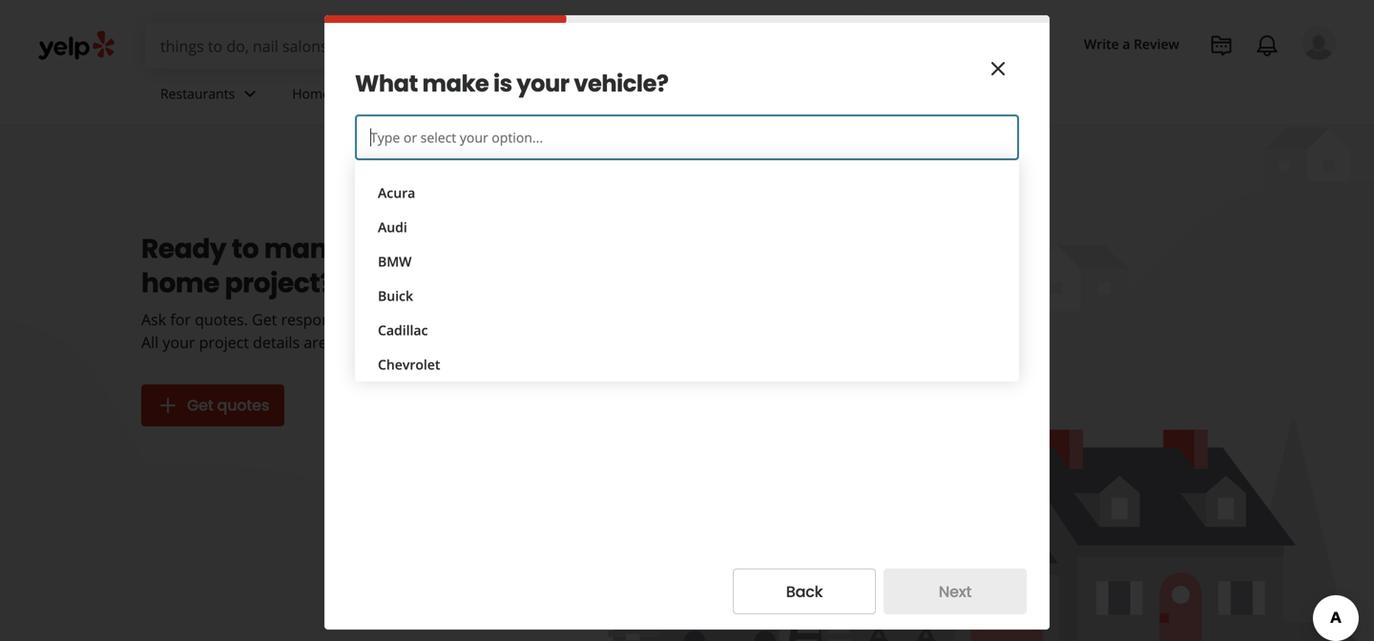 Task type: describe. For each thing, give the bounding box(es) containing it.
24 chevron down v2 image for more
[[619, 83, 642, 105]]

services for auto services
[[475, 85, 525, 103]]

home
[[292, 85, 330, 103]]

next button
[[884, 569, 1027, 615]]

user actions element
[[910, 24, 1363, 141]]

ready
[[141, 230, 227, 268]]

next
[[452, 230, 511, 268]]

your for next
[[384, 230, 446, 268]]

more link
[[567, 69, 658, 124]]

project
[[199, 332, 249, 353]]

is
[[494, 68, 512, 100]]

ready to manage your next home project? ask for quotes. get responses. all your project details are here.
[[141, 230, 511, 353]]

buick button
[[370, 279, 1004, 313]]

quotes.
[[195, 309, 248, 330]]

back
[[786, 581, 823, 603]]

services for home services
[[334, 85, 384, 103]]

quotes
[[217, 395, 269, 416]]

list box inside 'what make is your vehicle?' dialog
[[355, 160, 1020, 382]]

a
[[1123, 35, 1131, 53]]

get quotes
[[187, 395, 269, 416]]

get inside button
[[187, 395, 213, 416]]

24 chevron down v2 image for auto services
[[529, 83, 552, 105]]

all
[[141, 332, 159, 353]]

home services link
[[277, 69, 426, 124]]

close image
[[987, 57, 1010, 80]]

auto services
[[442, 85, 525, 103]]

back button
[[733, 569, 877, 615]]

next
[[939, 581, 972, 603]]

what make is your vehicle? dialog
[[0, 0, 1375, 642]]

home services
[[292, 85, 384, 103]]

details
[[253, 332, 300, 353]]

review
[[1134, 35, 1180, 53]]

write a review
[[1085, 35, 1180, 53]]

get inside ready to manage your next home project? ask for quotes. get responses. all your project details are here.
[[252, 309, 277, 330]]

progress progress bar
[[325, 15, 1050, 23]]

get quotes button
[[141, 385, 285, 427]]

audi
[[378, 218, 407, 236]]

projects image
[[1211, 34, 1234, 57]]



Task type: vqa. For each thing, say whether or not it's contained in the screenshot.
Search As Map Moves
no



Task type: locate. For each thing, give the bounding box(es) containing it.
24 chevron down v2 image
[[239, 83, 262, 105], [529, 83, 552, 105], [619, 83, 642, 105]]

project?
[[225, 264, 334, 302]]

None search field
[[145, 23, 879, 69]]

home
[[141, 264, 220, 302]]

bmw
[[378, 253, 412, 271]]

your inside tab panel
[[517, 68, 570, 100]]

24 chevron down v2 image
[[388, 83, 411, 105]]

list box
[[355, 160, 1020, 382]]

responses.
[[281, 309, 358, 330]]

your down for at the left of page
[[163, 332, 195, 353]]

your right is
[[517, 68, 570, 100]]

0 horizontal spatial get
[[187, 395, 213, 416]]

are
[[304, 332, 327, 353]]

to
[[232, 230, 259, 268]]

acura
[[378, 184, 416, 202]]

get up 'details'
[[252, 309, 277, 330]]

2 horizontal spatial 24 chevron down v2 image
[[619, 83, 642, 105]]

acura button
[[370, 176, 1004, 210]]

2 services from the left
[[475, 85, 525, 103]]

chevrolet button
[[370, 348, 1004, 382]]

1 horizontal spatial your
[[384, 230, 446, 268]]

restaurants link
[[145, 69, 277, 124]]

bmw button
[[370, 244, 1004, 279]]

24 chevron down v2 image inside more link
[[619, 83, 642, 105]]

what make is your vehicle? tab panel
[[355, 53, 1020, 382]]

auto services link
[[426, 69, 567, 124]]

0 vertical spatial your
[[517, 68, 570, 100]]

audi button
[[370, 210, 1004, 244]]

1 vertical spatial your
[[384, 230, 446, 268]]

services
[[334, 85, 384, 103], [475, 85, 525, 103]]

what make is your vehicle?
[[355, 68, 669, 100]]

24 chevron down v2 image right restaurants at the left top of page
[[239, 83, 262, 105]]

1 horizontal spatial get
[[252, 309, 277, 330]]

1 horizontal spatial services
[[475, 85, 525, 103]]

16 chevron down v2 image
[[1039, 37, 1054, 52]]

24 chevron down v2 image inside the auto services link
[[529, 83, 552, 105]]

services right auto
[[475, 85, 525, 103]]

24 add v2 image
[[157, 394, 180, 417]]

chevrolet
[[378, 356, 441, 374]]

make
[[423, 68, 489, 100]]

services left 24 chevron down v2 image
[[334, 85, 384, 103]]

auto
[[442, 85, 471, 103]]

0 vertical spatial get
[[252, 309, 277, 330]]

2 vertical spatial your
[[163, 332, 195, 353]]

list box containing acura
[[355, 160, 1020, 382]]

3 24 chevron down v2 image from the left
[[619, 83, 642, 105]]

0 horizontal spatial your
[[163, 332, 195, 353]]

restaurants
[[160, 85, 235, 103]]

your up buick
[[384, 230, 446, 268]]

vehicle?
[[574, 68, 669, 100]]

for
[[170, 309, 191, 330]]

manage
[[264, 230, 379, 268]]

0 horizontal spatial 24 chevron down v2 image
[[239, 83, 262, 105]]

write a review link
[[1077, 27, 1188, 61]]

what
[[355, 68, 418, 100]]

1 vertical spatial get
[[187, 395, 213, 416]]

1 24 chevron down v2 image from the left
[[239, 83, 262, 105]]

notifications image
[[1257, 34, 1279, 57]]

services inside 'link'
[[334, 85, 384, 103]]

your
[[517, 68, 570, 100], [384, 230, 446, 268], [163, 332, 195, 353]]

1 services from the left
[[334, 85, 384, 103]]

24 chevron down v2 image inside restaurants "link"
[[239, 83, 262, 105]]

1 horizontal spatial 24 chevron down v2 image
[[529, 83, 552, 105]]

get
[[252, 309, 277, 330], [187, 395, 213, 416]]

get right 24 add v2 image
[[187, 395, 213, 416]]

cadillac
[[378, 321, 428, 339]]

cadillac button
[[370, 313, 1004, 348]]

24 chevron down v2 image right is
[[529, 83, 552, 105]]

more
[[582, 85, 616, 103]]

24 chevron down v2 image for restaurants
[[239, 83, 262, 105]]

2 24 chevron down v2 image from the left
[[529, 83, 552, 105]]

ask
[[141, 309, 166, 330]]

0 horizontal spatial services
[[334, 85, 384, 103]]

business categories element
[[145, 69, 1337, 124]]

your for vehicle?
[[517, 68, 570, 100]]

Type or select your option... text field
[[355, 115, 1020, 160]]

24 chevron down v2 image right the more
[[619, 83, 642, 105]]

2 horizontal spatial your
[[517, 68, 570, 100]]

buick
[[378, 287, 413, 305]]

here.
[[331, 332, 368, 353]]

write
[[1085, 35, 1120, 53]]



